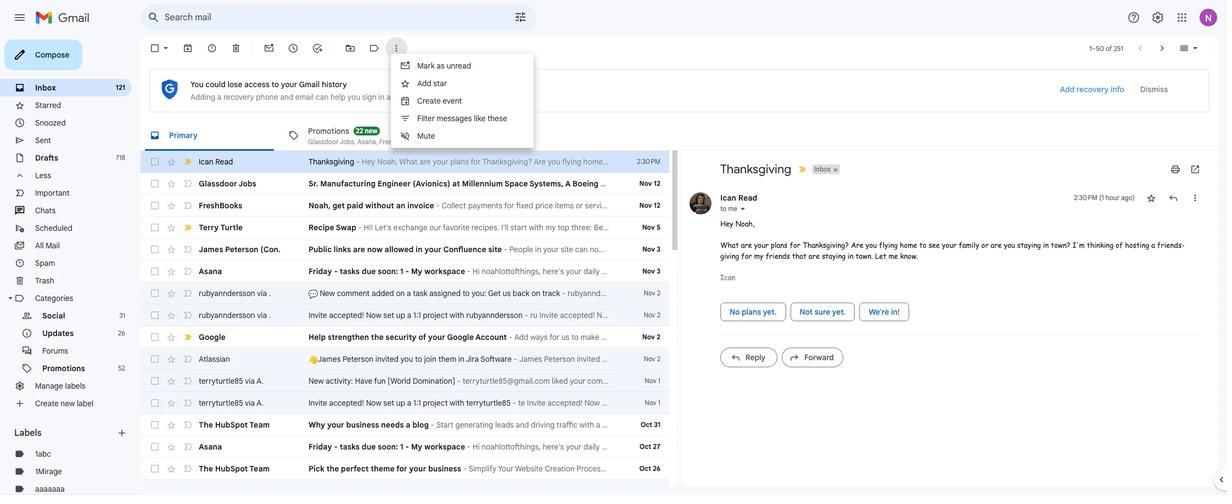 Task type: locate. For each thing, give the bounding box(es) containing it.
new for create
[[61, 399, 75, 409]]

you flying
[[866, 241, 898, 250]]

tab list containing promotions
[[141, 120, 1219, 151]]

are left yours?
[[788, 223, 800, 233]]

1 horizontal spatial new
[[365, 127, 378, 135]]

1 rubyanndersson via . from the top
[[199, 289, 271, 299]]

0 horizontal spatial on
[[396, 289, 405, 299]]

nov 5
[[642, 223, 661, 232]]

0 vertical spatial create
[[417, 96, 441, 106]]

1:1
[[413, 311, 421, 321], [413, 399, 421, 409]]

mail
[[46, 241, 60, 251]]

41 ͏ from the left
[[695, 201, 697, 211]]

friday down public
[[309, 267, 332, 277]]

track
[[542, 289, 560, 299]]

tab list
[[141, 120, 1219, 151]]

up
[[396, 311, 405, 321], [396, 399, 405, 409]]

0 horizontal spatial glassdoor
[[199, 179, 237, 189]]

1 vertical spatial workspace
[[424, 443, 465, 452]]

in down are
[[848, 251, 854, 261]]

70 ͏ from the left
[[752, 201, 754, 211]]

now down added
[[366, 311, 382, 321]]

0 horizontal spatial 31
[[119, 312, 125, 320]]

1 vertical spatial my
[[754, 251, 764, 261]]

0 horizontal spatial new
[[61, 399, 75, 409]]

you inside what are your plans for thanksgiving? are you flying home to see your family or are you staying in town? i'm thinking of hosting a friends- giving for my friends that are staying in town. let me know.
[[1004, 241, 1015, 250]]

26
[[118, 329, 125, 338], [653, 465, 661, 473]]

row containing google
[[141, 327, 669, 349]]

like
[[474, 114, 486, 124]]

my
[[411, 267, 423, 277], [411, 443, 423, 452]]

29 ͏ from the left
[[671, 201, 673, 211]]

plans inside no plans yet. button
[[742, 308, 761, 317]]

oct 27
[[640, 443, 661, 451]]

1 vertical spatial me
[[889, 251, 898, 261]]

0 vertical spatial a.
[[257, 377, 264, 387]]

phone
[[256, 92, 278, 102]]

recovery left info
[[1077, 85, 1109, 94]]

1 vertical spatial 2:30 pm
[[1074, 194, 1098, 202]]

0 vertical spatial read
[[215, 157, 233, 167]]

row containing atlassian
[[141, 349, 669, 371]]

1 vertical spatial business
[[428, 465, 461, 474]]

1 vertical spatial project
[[423, 399, 448, 409]]

row containing terry turtle
[[141, 217, 825, 239]]

with right start
[[529, 223, 544, 233]]

10 ‌ from the left
[[637, 421, 637, 431]]

in left jira
[[458, 355, 465, 365]]

1 horizontal spatial glassdoor
[[308, 138, 339, 146]]

inbox button
[[812, 165, 832, 175]]

recovery inside button
[[1077, 85, 1109, 94]]

asana for nov
[[199, 267, 222, 277]]

2 now from the top
[[366, 399, 382, 409]]

to inside you could lose access to your gmail history adding a recovery phone and email can help you sign in and keep your account secure
[[272, 80, 279, 90]]

nov 12 right company
[[639, 180, 661, 188]]

the hubspot team for why
[[199, 421, 270, 431]]

snooze image
[[288, 43, 299, 54]]

chicken
[[653, 223, 681, 233]]

thu, oct 26, 2023, 8:35 am element
[[641, 486, 661, 496]]

blog left oct 31 on the bottom
[[602, 421, 618, 431]]

terryturtle85 via a.
[[199, 377, 264, 387], [199, 399, 264, 409]]

2 . from the top
[[269, 311, 271, 321]]

47 ͏ from the left
[[707, 201, 709, 211]]

us
[[503, 289, 511, 299]]

1:1 for rubyanndersson
[[413, 311, 421, 321]]

2 nov 3 from the top
[[642, 267, 661, 276]]

software
[[481, 355, 512, 365]]

on right 'back'
[[532, 289, 540, 299]]

28 ͏ from the left
[[669, 201, 671, 211]]

promotions, 22 new messages, tab
[[280, 120, 478, 151]]

1 due from the top
[[362, 267, 376, 277]]

what
[[768, 223, 786, 233], [720, 241, 739, 250]]

10 row from the top
[[141, 349, 669, 371]]

None search field
[[141, 4, 536, 31]]

needs
[[381, 421, 404, 431]]

all
[[35, 241, 44, 251]]

1 horizontal spatial what
[[768, 223, 786, 233]]

0 horizontal spatial plans
[[742, 308, 761, 317]]

[world
[[388, 377, 411, 387]]

back
[[513, 289, 530, 299]]

up for rubyanndersson
[[396, 311, 405, 321]]

1 vertical spatial oct
[[640, 443, 651, 451]]

due up perfect at the bottom of page
[[362, 443, 376, 452]]

read
[[215, 157, 233, 167], [738, 193, 757, 203]]

yet. inside button
[[763, 308, 777, 317]]

help
[[331, 92, 346, 102]]

show details image
[[740, 206, 746, 213]]

1mirage
[[35, 467, 62, 477]]

friday for oct
[[309, 443, 332, 452]]

perfect
[[341, 465, 369, 474]]

tasks up perfect at the bottom of page
[[340, 443, 360, 452]]

0 vertical spatial 12
[[654, 180, 661, 188]]

town.
[[856, 251, 873, 261]]

26 up 52
[[118, 329, 125, 338]]

10 ͏ from the left
[[634, 201, 636, 211]]

rubyanndersson via . up atlassian
[[199, 311, 271, 321]]

task
[[413, 289, 428, 299]]

1 vertical spatial set
[[383, 399, 394, 409]]

2 nov 1 from the top
[[645, 399, 661, 407]]

google up atlassian
[[199, 333, 226, 343]]

via for new activity: have fun [world domination]
[[245, 377, 255, 387]]

yet. inside button
[[832, 308, 846, 317]]

1 horizontal spatial peterson
[[343, 355, 374, 365]]

bean
[[721, 223, 739, 233]]

set for terryturtle85
[[383, 399, 394, 409]]

gmail
[[299, 80, 320, 90]]

1:1 down the task
[[413, 311, 421, 321]]

invite for invite accepted! now set up a 1:1 project with terryturtle85 -
[[309, 399, 327, 409]]

1 horizontal spatial inbox
[[815, 165, 831, 174]]

for right the theme
[[397, 465, 407, 474]]

thanksgiving down jobs, at top left
[[309, 157, 354, 167]]

rubyanndersson via . down james peterson (con.
[[199, 289, 271, 299]]

1 vertical spatial invite
[[309, 399, 327, 409]]

0 vertical spatial my
[[411, 267, 423, 277]]

16 ͏ from the left
[[646, 201, 648, 211]]

help
[[309, 333, 326, 343]]

1 vertical spatial tasks
[[340, 443, 360, 452]]

workspace for nov 3
[[424, 267, 465, 277]]

up up the security
[[396, 311, 405, 321]]

of inside what are your plans for thanksgiving? are you flying home to see your family or are you staying in town? i'm thinking of hosting a friends- giving for my friends that are staying in town. let me know.
[[1116, 241, 1123, 250]]

52 ‌ from the left
[[720, 421, 720, 431]]

add left info
[[1060, 85, 1075, 94]]

1 vertical spatial hubspot
[[215, 465, 248, 474]]

for right giving
[[741, 251, 752, 261]]

1 vertical spatial 31
[[654, 421, 661, 429]]

1 vertical spatial my
[[411, 443, 423, 452]]

main menu image
[[13, 11, 26, 24]]

hubspot for why
[[215, 421, 248, 431]]

0 vertical spatial project
[[423, 311, 448, 321]]

them
[[438, 355, 456, 365]]

None checkbox
[[149, 156, 160, 167], [149, 178, 160, 189], [149, 222, 160, 233], [149, 244, 160, 255], [149, 266, 160, 277], [149, 354, 160, 365], [149, 376, 160, 387], [149, 398, 160, 409], [149, 420, 160, 431], [149, 464, 160, 475], [149, 156, 160, 167], [149, 178, 160, 189], [149, 222, 160, 233], [149, 244, 160, 255], [149, 266, 160, 277], [149, 354, 160, 365], [149, 376, 160, 387], [149, 398, 160, 409], [149, 420, 160, 431], [149, 464, 160, 475]]

inbox inside the labels navigation
[[35, 83, 56, 93]]

68 ‌ from the left
[[752, 421, 752, 431]]

2 hubspot from the top
[[215, 465, 248, 474]]

1 workspace from the top
[[424, 267, 465, 277]]

inbox up now.
[[815, 165, 831, 174]]

of left hosting
[[1116, 241, 1123, 250]]

yet. right the no
[[763, 308, 777, 317]]

terryturtle85 via a. for new activity: have fun [world domination]
[[199, 377, 264, 387]]

0 horizontal spatial blog
[[412, 421, 429, 431]]

you inside you could lose access to your gmail history adding a recovery phone and email can help you sign in and keep your account secure
[[348, 92, 360, 102]]

0 vertical spatial set
[[383, 311, 394, 321]]

0 horizontal spatial the
[[327, 465, 339, 474]]

a up help strengthen the security of your google account -
[[407, 311, 411, 321]]

6 ͏ from the left
[[626, 201, 628, 211]]

0 horizontal spatial promotions
[[42, 364, 85, 374]]

business left needs
[[346, 421, 379, 431]]

26 inside 'thanksgiving' main content
[[653, 465, 661, 473]]

ican up to me
[[720, 193, 736, 203]]

invite for invite accepted! now set up a 1:1 project with rubyanndersson -
[[309, 311, 327, 321]]

Search mail text field
[[165, 12, 483, 23]]

2:30 pm up 8
[[637, 158, 661, 166]]

1 nov 1 from the top
[[645, 377, 661, 385]]

nov 2
[[644, 289, 661, 298], [644, 311, 661, 320], [642, 333, 661, 342], [644, 355, 661, 364]]

͏
[[616, 201, 618, 211], [618, 201, 620, 211], [620, 201, 622, 211], [622, 201, 624, 211], [624, 201, 626, 211], [626, 201, 628, 211], [628, 201, 630, 211], [630, 201, 632, 211], [632, 201, 634, 211], [634, 201, 636, 211], [636, 201, 638, 211], [638, 201, 640, 211], [640, 201, 642, 211], [642, 201, 644, 211], [644, 201, 646, 211], [646, 201, 648, 211], [648, 201, 650, 211], [650, 201, 651, 211], [651, 201, 653, 211], [653, 201, 655, 211], [655, 201, 657, 211], [657, 201, 659, 211], [659, 201, 661, 211], [661, 201, 663, 211], [663, 201, 665, 211], [665, 201, 667, 211], [667, 201, 669, 211], [669, 201, 671, 211], [671, 201, 673, 211], [673, 201, 675, 211], [675, 201, 677, 211], [677, 201, 679, 211], [679, 201, 681, 211], [681, 201, 683, 211], [683, 201, 685, 211], [685, 201, 687, 211], [687, 201, 689, 211], [689, 201, 691, 211], [691, 201, 693, 211], [693, 201, 695, 211], [695, 201, 697, 211], [697, 201, 699, 211], [699, 201, 701, 211], [701, 201, 703, 211], [703, 201, 705, 211], [705, 201, 707, 211], [707, 201, 709, 211], [709, 201, 711, 211], [711, 201, 713, 211], [712, 201, 714, 211], [714, 201, 716, 211], [716, 201, 718, 211], [718, 201, 720, 211], [720, 201, 722, 211], [722, 201, 724, 211], [724, 201, 726, 211], [726, 201, 728, 211], [728, 201, 730, 211], [730, 201, 732, 211], [732, 201, 734, 211], [734, 201, 736, 211], [736, 201, 738, 211], [738, 201, 740, 211], [740, 201, 742, 211], [742, 201, 744, 211], [744, 201, 746, 211], [746, 201, 748, 211], [748, 201, 750, 211], [750, 201, 752, 211], [752, 201, 754, 211], [754, 201, 756, 211], [756, 201, 758, 211], [758, 201, 760, 211], [760, 201, 762, 211], [762, 201, 764, 211]]

0 vertical spatial 26
[[118, 329, 125, 338]]

15 ‌ from the left
[[647, 421, 647, 431]]

36 ‌ from the left
[[689, 421, 689, 431]]

9 ͏ from the left
[[632, 201, 634, 211]]

0 vertical spatial friday - tasks due soon: 1 - my workspace -
[[309, 267, 473, 277]]

2 horizontal spatial glassdoor
[[447, 138, 478, 146]]

friends
[[766, 251, 790, 261]]

soon: up added
[[378, 267, 398, 277]]

the left the security
[[371, 333, 384, 343]]

1 vertical spatial or
[[982, 241, 989, 250]]

to
[[272, 80, 279, 90], [720, 205, 727, 213], [920, 241, 927, 250], [463, 289, 470, 299], [415, 355, 422, 365]]

sr. manufacturing engineer (avionics) at millennium space systems, a boeing company and 8 more jobs in los angeles, ca for you. apply now. link
[[309, 178, 843, 189]]

44 ‌ from the left
[[704, 421, 704, 431]]

now
[[367, 245, 383, 255]]

soon:
[[378, 267, 398, 277], [378, 443, 398, 452]]

new inside the labels navigation
[[61, 399, 75, 409]]

invite
[[309, 311, 327, 321], [309, 399, 327, 409]]

or right items
[[576, 201, 583, 211]]

16 ‌ from the left
[[649, 421, 649, 431]]

labels image
[[369, 43, 380, 54]]

33 ͏ from the left
[[679, 201, 681, 211]]

1 soon: from the top
[[378, 267, 398, 277]]

1 vertical spatial the hubspot team
[[199, 465, 270, 474]]

inbox inside inbox button
[[815, 165, 831, 174]]

invite up why in the left of the page
[[309, 399, 327, 409]]

are right that
[[809, 251, 820, 261]]

1 friday from the top
[[309, 267, 332, 277]]

65 ͏ from the left
[[742, 201, 744, 211]]

fixed
[[516, 201, 533, 211]]

1 1:1 from the top
[[413, 311, 421, 321]]

14 row from the top
[[141, 437, 669, 459]]

add left the star at the top of page
[[417, 79, 431, 88]]

yet. for not sure yet.
[[832, 308, 846, 317]]

the
[[199, 421, 213, 431], [199, 465, 213, 474]]

1abc link
[[35, 450, 51, 460]]

delete image
[[231, 43, 242, 54]]

event
[[443, 96, 462, 106]]

1 tasks from the top
[[340, 267, 360, 277]]

21 ‌ from the left
[[659, 421, 659, 431]]

1 horizontal spatial or
[[982, 241, 989, 250]]

a right needs
[[406, 421, 411, 431]]

0 vertical spatial workspace
[[424, 267, 465, 277]]

ican read up 'glassdoor jobs'
[[199, 157, 233, 167]]

2 terryturtle85 via a. from the top
[[199, 399, 264, 409]]

2 project from the top
[[423, 399, 448, 409]]

‌
[[620, 421, 620, 431], [622, 421, 622, 431], [624, 421, 624, 431], [626, 421, 626, 431], [628, 421, 628, 431], [630, 421, 630, 431], [632, 421, 632, 431], [633, 421, 634, 431], [635, 421, 635, 431], [637, 421, 637, 431], [639, 421, 639, 431], [641, 421, 641, 431], [643, 421, 643, 431], [645, 421, 645, 431], [647, 421, 647, 431], [649, 421, 649, 431], [651, 421, 651, 431], [653, 421, 653, 431], [655, 421, 655, 431], [657, 421, 657, 431], [659, 421, 659, 431], [661, 421, 661, 431], [663, 421, 663, 431], [665, 421, 665, 431], [667, 421, 667, 431], [669, 421, 669, 431], [671, 421, 671, 431], [673, 421, 673, 431], [675, 421, 675, 431], [677, 421, 677, 431], [679, 421, 679, 431], [681, 421, 681, 431], [683, 421, 683, 431], [685, 421, 685, 431], [687, 421, 687, 431], [689, 421, 689, 431], [691, 421, 691, 431], [693, 421, 693, 431], [695, 421, 695, 431], [696, 421, 696, 431], [698, 421, 698, 431], [700, 421, 700, 431], [702, 421, 702, 431], [704, 421, 704, 431], [706, 421, 706, 431], [708, 421, 708, 431], [710, 421, 710, 431], [712, 421, 712, 431], [714, 421, 714, 431], [716, 421, 716, 431], [718, 421, 718, 431], [720, 421, 720, 431], [722, 421, 722, 431], [724, 421, 724, 431], [726, 421, 726, 431], [728, 421, 728, 431], [730, 421, 730, 431], [732, 421, 732, 431], [734, 421, 734, 431], [736, 421, 736, 431], [738, 421, 738, 431], [740, 421, 740, 431], [742, 421, 742, 431], [744, 421, 744, 431], [746, 421, 746, 431], [748, 421, 748, 431], [750, 421, 750, 431], [752, 421, 752, 431], [754, 421, 754, 431], [756, 421, 756, 431], [757, 421, 757, 431], [759, 421, 759, 431], [761, 421, 761, 431]]

systems,
[[530, 179, 564, 189]]

2 the from the top
[[199, 465, 213, 474]]

0 vertical spatial due
[[362, 267, 376, 277]]

recovery down lose
[[223, 92, 254, 102]]

45 ‌ from the left
[[706, 421, 706, 431]]

0 vertical spatial you
[[348, 92, 360, 102]]

mark
[[417, 61, 435, 71]]

26 inside the labels navigation
[[118, 329, 125, 338]]

town?
[[1051, 241, 1071, 250]]

0 horizontal spatial me
[[728, 205, 737, 213]]

26 down "27"
[[653, 465, 661, 473]]

not sure yet.
[[800, 308, 846, 317]]

set for rubyanndersson
[[383, 311, 394, 321]]

1:1 for terryturtle85
[[413, 399, 421, 409]]

0 horizontal spatial peterson
[[225, 245, 258, 255]]

team for why
[[249, 421, 270, 431]]

you right family
[[1004, 241, 1015, 250]]

2 horizontal spatial you
[[1004, 241, 1015, 250]]

to up "hey"
[[720, 205, 727, 213]]

now down 'fun'
[[366, 399, 382, 409]]

0 vertical spatial invite
[[309, 311, 327, 321]]

a. for new
[[257, 377, 264, 387]]

labels heading
[[14, 428, 116, 439]]

67 ͏ from the left
[[746, 201, 748, 211]]

tasks for nov 3
[[340, 267, 360, 277]]

the for pick the perfect theme for your business -
[[199, 465, 213, 474]]

workspace down start
[[424, 443, 465, 452]]

1 vertical spatial peterson
[[343, 355, 374, 365]]

1 vertical spatial 26
[[653, 465, 661, 473]]

james peterson invited you to join them in jira software
[[318, 355, 512, 365]]

4 row from the top
[[141, 217, 825, 239]]

could
[[206, 80, 226, 90]]

drafts
[[35, 153, 58, 163]]

we're in! button
[[860, 303, 909, 322]]

1 vertical spatial ican read
[[720, 193, 757, 203]]

james for james peterson (con.
[[199, 245, 223, 255]]

3 for public links are now allowed in your confluence site -
[[657, 245, 661, 254]]

new left 'label'
[[61, 399, 75, 409]]

1 vertical spatial 3
[[657, 267, 661, 276]]

2:30 pm inside cell
[[1074, 194, 1098, 202]]

👋 image
[[309, 356, 318, 365]]

via for invite accepted! now set up a 1:1 project with terryturtle85
[[245, 399, 255, 409]]

nov 3 for friday - tasks due soon: 1 - my workspace -
[[642, 267, 661, 276]]

0 horizontal spatial inbox
[[35, 83, 56, 93]]

oct left "27"
[[640, 443, 651, 451]]

me left show details icon
[[728, 205, 737, 213]]

create down manage
[[35, 399, 59, 409]]

rubyanndersson up atlassian
[[199, 311, 255, 321]]

blog
[[412, 421, 429, 431], [602, 421, 618, 431]]

1 vertical spatial new
[[309, 377, 324, 387]]

create new label link
[[35, 399, 94, 409]]

0 vertical spatial team
[[249, 421, 270, 431]]

oct for pick the perfect theme for your business -
[[639, 465, 651, 473]]

0 vertical spatial tasks
[[340, 267, 360, 277]]

0 vertical spatial up
[[396, 311, 405, 321]]

2:30 pm for 2:30 pm (1 hour ago)
[[1074, 194, 1098, 202]]

for right ca
[[770, 179, 781, 189]]

67 ‌ from the left
[[750, 421, 750, 431]]

74 ͏ from the left
[[760, 201, 762, 211]]

create inside the labels navigation
[[35, 399, 59, 409]]

3 row from the top
[[141, 195, 764, 217]]

61 ͏ from the left
[[734, 201, 736, 211]]

1 blog from the left
[[412, 421, 429, 431]]

35 ͏ from the left
[[683, 201, 685, 211]]

60 ‌ from the left
[[736, 421, 736, 431]]

31 inside the labels navigation
[[119, 312, 125, 320]]

0 vertical spatial friday
[[309, 267, 332, 277]]

12 for freshbooks
[[654, 202, 661, 210]]

promotions up 'manage labels' link
[[42, 364, 85, 374]]

1 vertical spatial asana
[[199, 443, 222, 452]]

1 horizontal spatial staying
[[1017, 241, 1041, 250]]

messages
[[437, 114, 472, 124]]

1 horizontal spatial ican read
[[720, 193, 757, 203]]

three:
[[571, 223, 592, 233]]

of
[[1106, 44, 1112, 52], [1116, 241, 1123, 250], [419, 333, 426, 343]]

new right 💬 icon
[[320, 289, 335, 299]]

we're in!
[[869, 308, 900, 317]]

new up asana,
[[365, 127, 378, 135]]

add recovery info button
[[1053, 80, 1132, 99]]

1 terryturtle85 via a. from the top
[[199, 377, 264, 387]]

58 ‌ from the left
[[732, 421, 732, 431]]

48 ͏ from the left
[[709, 201, 711, 211]]

labels navigation
[[0, 35, 141, 496]]

price
[[535, 201, 553, 211]]

1 google from the left
[[199, 333, 226, 343]]

3 ͏ from the left
[[620, 201, 622, 211]]

0 vertical spatial 2:30 pm
[[637, 158, 661, 166]]

glassdoor down filter messages like these
[[447, 138, 478, 146]]

set down 'new activity: have fun [world domination] -'
[[383, 399, 394, 409]]

30 ‌ from the left
[[677, 421, 677, 431]]

31 up 52
[[119, 312, 125, 320]]

reply link
[[720, 348, 778, 368]]

1 set from the top
[[383, 311, 394, 321]]

to left the you:
[[463, 289, 470, 299]]

james for james peterson invited you to join them in jira software
[[318, 355, 341, 365]]

0 horizontal spatial business
[[346, 421, 379, 431]]

Not starred checkbox
[[1146, 193, 1157, 204]]

labels
[[14, 428, 42, 439]]

my up the task
[[411, 267, 423, 277]]

updates link
[[42, 329, 74, 339]]

business down start
[[428, 465, 461, 474]]

39 ‌ from the left
[[695, 421, 695, 431]]

💬 image
[[309, 290, 318, 299]]

0 vertical spatial inbox
[[35, 83, 56, 93]]

1 vertical spatial friday - tasks due soon: 1 - my workspace -
[[309, 443, 473, 452]]

friday down why in the left of the page
[[309, 443, 332, 452]]

due for nov 3
[[362, 267, 376, 277]]

nov 12 up nov 5 on the right of page
[[639, 202, 661, 210]]

54 ͏ from the left
[[720, 201, 722, 211]]

1 vertical spatial nov 12
[[639, 202, 661, 210]]

accepted! for invite accepted! now set up a 1:1 project with rubyanndersson -
[[329, 311, 364, 321]]

yet.
[[763, 308, 777, 317], [832, 308, 846, 317]]

2 vertical spatial you
[[401, 355, 413, 365]]

5 ‌ from the left
[[628, 421, 628, 431]]

1 vertical spatial a.
[[257, 399, 264, 409]]

1 vertical spatial the
[[199, 465, 213, 474]]

None checkbox
[[149, 43, 160, 54], [149, 200, 160, 211], [149, 288, 160, 299], [149, 310, 160, 321], [149, 332, 160, 343], [149, 442, 160, 453], [149, 486, 160, 496], [149, 43, 160, 54], [149, 200, 160, 211], [149, 288, 160, 299], [149, 310, 160, 321], [149, 332, 160, 343], [149, 442, 160, 453], [149, 486, 160, 496]]

promotions
[[308, 126, 349, 136], [42, 364, 85, 374]]

inbox for inbox button
[[815, 165, 831, 174]]

0 vertical spatial new
[[365, 127, 378, 135]]

sr.
[[309, 179, 318, 189]]

oct up thu, oct 26, 2023, 8:35 am element
[[639, 465, 651, 473]]

1 vertical spatial ican
[[720, 193, 736, 203]]

noah, left get on the top
[[309, 201, 331, 211]]

filter
[[417, 114, 435, 124]]

due down "now"
[[362, 267, 376, 277]]

1 vertical spatial of
[[1116, 241, 1123, 250]]

friday
[[309, 267, 332, 277], [309, 443, 332, 452]]

1 3 from the top
[[657, 245, 661, 254]]

me right let
[[889, 251, 898, 261]]

the right pick
[[327, 465, 339, 474]]

12
[[654, 180, 661, 188], [654, 202, 661, 210]]

plans right the no
[[742, 308, 761, 317]]

2 1:1 from the top
[[413, 399, 421, 409]]

31 inside 'thanksgiving' main content
[[654, 421, 661, 429]]

search mail image
[[144, 8, 164, 27]]

72 ‌ from the left
[[759, 421, 759, 431]]

69 ͏ from the left
[[750, 201, 752, 211]]

peterson up have
[[343, 355, 374, 365]]

0 vertical spatial staying
[[1017, 241, 1041, 250]]

0 horizontal spatial or
[[576, 201, 583, 211]]

2 up from the top
[[396, 399, 405, 409]]

0 vertical spatial hubspot
[[215, 421, 248, 431]]

invite down 💬 icon
[[309, 311, 327, 321]]

34 ‌ from the left
[[685, 421, 685, 431]]

my for nov
[[411, 267, 423, 277]]

0 horizontal spatial 26
[[118, 329, 125, 338]]

promotions inside the labels navigation
[[42, 364, 85, 374]]

31 ͏ from the left
[[675, 201, 677, 211]]

of right the security
[[419, 333, 426, 343]]

apply
[[801, 179, 822, 189]]

12 for glassdoor jobs
[[654, 180, 661, 188]]

19 ͏ from the left
[[651, 201, 653, 211]]

older image
[[1157, 43, 1168, 54]]

james down terry
[[199, 245, 223, 255]]

1 vertical spatial nov 3
[[642, 267, 661, 276]]

friday for nov
[[309, 267, 332, 277]]

dismiss
[[1140, 85, 1168, 94]]

up down "[world"
[[396, 399, 405, 409]]

0 vertical spatial plans
[[771, 241, 788, 250]]

0 vertical spatial 3
[[657, 245, 661, 254]]

what up giving
[[720, 241, 739, 250]]

invite accepted! now set up a 1:1 project with rubyanndersson -
[[309, 311, 530, 321]]

get
[[333, 201, 345, 211]]

new inside tab
[[365, 127, 378, 135]]

0 horizontal spatial google
[[199, 333, 226, 343]]

57 ͏ from the left
[[726, 201, 728, 211]]

add for add recovery info
[[1060, 85, 1075, 94]]

sign
[[362, 92, 377, 102]]

important link
[[35, 188, 69, 198]]

tasks
[[340, 267, 360, 277], [340, 443, 360, 452]]

2 asana from the top
[[199, 443, 222, 452]]

12 down 8
[[654, 202, 661, 210]]

due for oct 27
[[362, 443, 376, 452]]

plans
[[771, 241, 788, 250], [742, 308, 761, 317]]

add inside button
[[1060, 85, 1075, 94]]

1 horizontal spatial yet.
[[832, 308, 846, 317]]

69 ‌ from the left
[[754, 421, 754, 431]]

0 horizontal spatial my
[[546, 223, 556, 233]]

in right sign
[[379, 92, 385, 102]]

2 horizontal spatial of
[[1116, 241, 1123, 250]]

0 vertical spatial james
[[199, 245, 223, 255]]

0 vertical spatial soon:
[[378, 267, 398, 277]]

via for invite accepted! now set up a 1:1 project with rubyanndersson
[[257, 311, 267, 321]]

up for terryturtle85
[[396, 399, 405, 409]]

create
[[417, 96, 441, 106], [35, 399, 59, 409]]

oct 31
[[641, 421, 661, 429]]

row
[[141, 151, 669, 173], [141, 173, 843, 195], [141, 195, 764, 217], [141, 217, 825, 239], [141, 239, 669, 261], [141, 261, 669, 283], [141, 283, 669, 305], [141, 305, 669, 327], [141, 327, 669, 349], [141, 349, 669, 371], [141, 371, 669, 393], [141, 393, 669, 415], [141, 415, 761, 437], [141, 437, 669, 459], [141, 459, 669, 480], [141, 480, 669, 496]]

you
[[191, 80, 204, 90]]

1 project from the top
[[423, 311, 448, 321]]

2 workspace from the top
[[424, 443, 465, 452]]

0 vertical spatial peterson
[[225, 245, 258, 255]]

in left los
[[699, 179, 706, 189]]

2:30 pm left (1
[[1074, 194, 1098, 202]]

a right hosting
[[1152, 241, 1155, 250]]

toggle split pane mode image
[[1179, 43, 1190, 54]]

friday - tasks due soon: 1 - my workspace - up added
[[309, 267, 473, 277]]

0 horizontal spatial 2:30 pm
[[637, 158, 661, 166]]

terryturtle85 for new activity: have fun [world domination] -
[[199, 377, 243, 387]]

row containing glassdoor jobs
[[141, 173, 843, 195]]

or inside what are your plans for thanksgiving? are you flying home to see your family or are you staying in town? i'm thinking of hosting a friends- giving for my friends that are staying in town. let me know.
[[982, 241, 989, 250]]

oct for why your business needs a blog - start generating leads and driving traffic with a blog ‌ ‌ ‌ ‌ ‌ ‌ ‌ ‌ ‌ ‌ ‌ ‌ ‌ ‌ ‌ ‌ ‌ ‌ ‌ ‌ ‌ ‌ ‌ ‌ ‌ ‌ ‌ ‌ ‌ ‌ ‌ ‌ ‌ ‌ ‌ ‌ ‌ ‌ ‌ ‌ ‌ ‌ ‌ ‌ ‌ ‌ ‌ ‌ ‌ ‌ ‌ ‌ ‌ ‌ ‌ ‌ ‌ ‌ ‌ ‌ ‌ ‌ ‌ ‌ ‌ ‌ ‌ ‌ ‌ ‌ ‌ ‌ ‌
[[641, 421, 652, 429]]

2 google from the left
[[447, 333, 474, 343]]

1 horizontal spatial me
[[889, 251, 898, 261]]

favorite
[[443, 223, 470, 233]]

22 ‌ from the left
[[661, 421, 661, 431]]

1 2 from the top
[[657, 289, 661, 298]]

james
[[199, 245, 223, 255], [318, 355, 341, 365]]

add for add star
[[417, 79, 431, 88]]

1 vertical spatial accepted!
[[329, 399, 364, 409]]

14 ͏ from the left
[[642, 201, 644, 211]]

1 nov 3 from the top
[[642, 245, 661, 254]]

1 horizontal spatial promotions
[[308, 126, 349, 136]]

google up jira
[[447, 333, 474, 343]]

burrito.
[[740, 223, 766, 233]]

now for invite accepted! now set up a 1:1 project with terryturtle85
[[366, 399, 382, 409]]

your down burrito. at top
[[754, 241, 769, 250]]

ican read up show details icon
[[720, 193, 757, 203]]

workspace up assigned
[[424, 267, 465, 277]]

oct 26
[[639, 465, 661, 473]]

1 vertical spatial read
[[738, 193, 757, 203]]

0 horizontal spatial of
[[419, 333, 426, 343]]

snoozed
[[35, 118, 66, 128]]

staying down the thanksgiving?
[[822, 251, 846, 261]]

james up activity: on the left of the page
[[318, 355, 341, 365]]

25 ‌ from the left
[[667, 421, 667, 431]]

what right burrito. at top
[[768, 223, 786, 233]]

2 my from the top
[[411, 443, 423, 452]]

staying
[[1017, 241, 1041, 250], [822, 251, 846, 261]]

1 vertical spatial create
[[35, 399, 59, 409]]

or for services.
[[576, 201, 583, 211]]

inbox up starred link
[[35, 83, 56, 93]]

0 vertical spatial 31
[[119, 312, 125, 320]]

0 vertical spatial or
[[576, 201, 583, 211]]

nov 1
[[645, 377, 661, 385], [645, 399, 661, 407]]



Task type: vqa. For each thing, say whether or not it's contained in the screenshot.
Elixir
no



Task type: describe. For each thing, give the bounding box(es) containing it.
0 horizontal spatial noah,
[[309, 201, 331, 211]]

a right traffic on the bottom left of the page
[[596, 421, 600, 431]]

info
[[1111, 85, 1125, 94]]

workspace for oct 27
[[424, 443, 465, 452]]

thanksgiving for thanksgiving -
[[309, 157, 354, 167]]

49 ͏ from the left
[[711, 201, 713, 211]]

nov 12 for freshbooks
[[639, 202, 661, 210]]

unread
[[447, 61, 471, 71]]

payments
[[468, 201, 503, 211]]

43 ‌ from the left
[[702, 421, 702, 431]]

activity:
[[326, 377, 353, 387]]

space
[[505, 179, 528, 189]]

have
[[355, 377, 372, 387]]

26 ͏ from the left
[[665, 201, 667, 211]]

your right see
[[942, 241, 957, 250]]

1 horizontal spatial the
[[371, 333, 384, 343]]

66 ‌ from the left
[[748, 421, 748, 431]]

your down add star
[[421, 92, 436, 102]]

in left town?
[[1043, 241, 1049, 250]]

0 vertical spatial ican
[[199, 157, 213, 167]]

and left 8
[[638, 179, 652, 189]]

your right the theme
[[409, 465, 426, 474]]

friday - tasks due soon: 1 - my workspace - for oct
[[309, 443, 473, 452]]

46 ͏ from the left
[[705, 201, 707, 211]]

primary tab
[[141, 120, 278, 151]]

your right why in the left of the page
[[327, 421, 344, 431]]

you could lose access to your gmail history adding a recovery phone and email can help you sign in and keep your account secure
[[191, 80, 492, 102]]

manage labels
[[35, 382, 85, 392]]

5 ͏ from the left
[[624, 201, 626, 211]]

inbox for inbox link
[[35, 83, 56, 93]]

soon: for oct 27
[[378, 443, 398, 452]]

1 vertical spatial the
[[327, 465, 339, 474]]

links
[[334, 245, 351, 255]]

beef
[[594, 223, 610, 233]]

access
[[244, 80, 270, 90]]

71 ͏ from the left
[[754, 201, 756, 211]]

6 ‌ from the left
[[630, 421, 630, 431]]

rubyanndersson down james peterson (con.
[[199, 289, 255, 299]]

accepted! for invite accepted! now set up a 1:1 project with terryturtle85 -
[[329, 399, 364, 409]]

reply
[[746, 353, 766, 363]]

we're
[[869, 308, 889, 317]]

8 row from the top
[[141, 305, 669, 327]]

are
[[851, 241, 864, 250]]

peterson for invited
[[343, 355, 374, 365]]

row containing ican read
[[141, 151, 669, 173]]

not starred image
[[1146, 193, 1157, 204]]

the hubspot team for pick
[[199, 465, 270, 474]]

52 ͏ from the left
[[716, 201, 718, 211]]

gmail image
[[35, 7, 95, 29]]

your down our
[[425, 245, 442, 255]]

15 row from the top
[[141, 459, 669, 480]]

inbox tip region
[[149, 69, 1210, 113]]

at
[[452, 179, 460, 189]]

8 ‌ from the left
[[633, 421, 634, 431]]

company
[[600, 179, 636, 189]]

recovery inside you could lose access to your gmail history adding a recovery phone and email can help you sign in and keep your account secure
[[223, 92, 254, 102]]

55 ͏ from the left
[[722, 201, 724, 211]]

settings image
[[1152, 11, 1165, 24]]

comment
[[337, 289, 370, 299]]

help strengthen the security of your google account -
[[309, 333, 514, 343]]

now for invite accepted! now set up a 1:1 project with rubyanndersson
[[366, 311, 382, 321]]

forward link
[[782, 348, 843, 368]]

or for are
[[982, 241, 989, 250]]

paid
[[347, 201, 363, 211]]

you.
[[783, 179, 799, 189]]

jobs,
[[340, 138, 356, 146]]

37 ͏ from the left
[[687, 201, 689, 211]]

add recovery info
[[1060, 85, 1125, 94]]

thanksgiving for thanksgiving
[[720, 162, 791, 177]]

65 ‌ from the left
[[746, 421, 746, 431]]

peterson for (con.
[[225, 245, 258, 255]]

nov 3 for public links are now allowed in your confluence site -
[[642, 245, 661, 254]]

34 ͏ from the left
[[681, 201, 683, 211]]

6 row from the top
[[141, 261, 669, 283]]

archive image
[[182, 43, 193, 54]]

1 vertical spatial noah,
[[736, 219, 755, 229]]

32 ͏ from the left
[[677, 201, 679, 211]]

noah, get paid without an invoice - collect payments for fixed price items or services. ͏ ͏ ͏ ͏ ͏ ͏ ͏ ͏ ͏ ͏ ͏ ͏ ͏ ͏ ͏ ͏ ͏ ͏ ͏ ͏ ͏ ͏ ͏ ͏ ͏ ͏ ͏ ͏ ͏ ͏ ͏ ͏ ͏ ͏ ͏ ͏ ͏ ͏ ͏ ͏ ͏ ͏ ͏ ͏ ͏ ͏ ͏ ͏ ͏ ͏ ͏ ͏ ͏ ͏ ͏ ͏ ͏ ͏ ͏ ͏ ͏ ͏ ͏ ͏ ͏ ͏ ͏ ͏ ͏ ͏ ͏ ͏ ͏ ͏ ͏
[[309, 201, 764, 211]]

with right traffic on the bottom left of the page
[[580, 421, 594, 431]]

and left keep
[[387, 92, 400, 102]]

yet. for no plans yet.
[[763, 308, 777, 317]]

3 ‌ from the left
[[624, 421, 624, 431]]

hubspot for pick
[[215, 465, 248, 474]]

services.
[[585, 201, 616, 211]]

0 vertical spatial what
[[768, 223, 786, 233]]

1 on from the left
[[396, 289, 405, 299]]

36 ͏ from the left
[[685, 201, 687, 211]]

a inside you could lose access to your gmail history adding a recovery phone and email can help you sign in and keep your account secure
[[217, 92, 221, 102]]

not
[[800, 308, 813, 317]]

lose
[[228, 80, 242, 90]]

boeing
[[573, 179, 599, 189]]

39 ͏ from the left
[[691, 201, 693, 211]]

23 ‌ from the left
[[663, 421, 663, 431]]

22 new
[[356, 127, 378, 135]]

let's
[[375, 223, 392, 233]]

44 ͏ from the left
[[701, 201, 703, 211]]

are down burrito. at top
[[741, 241, 752, 250]]

13 row from the top
[[141, 415, 761, 437]]

56 ͏ from the left
[[724, 201, 726, 211]]

glassdoor jobs
[[199, 179, 256, 189]]

terry
[[199, 223, 219, 233]]

11 ‌ from the left
[[639, 421, 639, 431]]

nov 1 for new activity: have fun [world domination] -
[[645, 377, 661, 385]]

primary
[[169, 130, 198, 140]]

58 ͏ from the left
[[728, 201, 730, 211]]

70 ‌ from the left
[[756, 421, 756, 431]]

report spam image
[[206, 43, 217, 54]]

account
[[438, 92, 467, 102]]

54 ‌ from the left
[[724, 421, 724, 431]]

new for 22
[[365, 127, 378, 135]]

12 ͏ from the left
[[638, 201, 640, 211]]

know.
[[900, 251, 918, 261]]

sent link
[[35, 136, 51, 146]]

without
[[365, 201, 394, 211]]

1 horizontal spatial you
[[401, 355, 413, 365]]

2 on from the left
[[532, 289, 540, 299]]

62 ‌ from the left
[[740, 421, 740, 431]]

create for create new label
[[35, 399, 59, 409]]

a inside what are your plans for thanksgiving? are you flying home to see your family or are you staying in town? i'm thinking of hosting a friends- giving for my friends that are staying in town. let me know.
[[1152, 241, 1155, 250]]

start
[[511, 223, 527, 233]]

advanced search options image
[[510, 6, 532, 28]]

3 for friday - tasks due soon: 1 - my workspace -
[[657, 267, 661, 276]]

2 2 from the top
[[657, 311, 661, 320]]

37 ‌ from the left
[[691, 421, 691, 431]]

and right leads
[[516, 421, 529, 431]]

28 ‌ from the left
[[673, 421, 673, 431]]

new for new comment added on a task assigned to you: get us back on track
[[320, 289, 335, 299]]

my inside what are your plans for thanksgiving? are you flying home to see your family or are you staying in town? i'm thinking of hosting a friends- giving for my friends that are staying in town. let me know.
[[754, 251, 764, 261]]

ago)
[[1121, 194, 1135, 202]]

in inside you could lose access to your gmail history adding a recovery phone and email can help you sign in and keep your account secure
[[379, 92, 385, 102]]

2:30 pm (1 hour ago)
[[1074, 194, 1135, 202]]

domination]
[[413, 377, 455, 387]]

1 vertical spatial staying
[[822, 251, 846, 261]]

2 rubyanndersson via . from the top
[[199, 311, 271, 321]]

your up join
[[428, 333, 445, 343]]

12 ‌ from the left
[[641, 421, 641, 431]]

the for why your business needs a blog - start generating leads and driving traffic with a blog ‌ ‌ ‌ ‌ ‌ ‌ ‌ ‌ ‌ ‌ ‌ ‌ ‌ ‌ ‌ ‌ ‌ ‌ ‌ ‌ ‌ ‌ ‌ ‌ ‌ ‌ ‌ ‌ ‌ ‌ ‌ ‌ ‌ ‌ ‌ ‌ ‌ ‌ ‌ ‌ ‌ ‌ ‌ ‌ ‌ ‌ ‌ ‌ ‌ ‌ ‌ ‌ ‌ ‌ ‌ ‌ ‌ ‌ ‌ ‌ ‌ ‌ ‌ ‌ ‌ ‌ ‌ ‌ ‌ ‌ ‌ ‌ ‌
[[199, 421, 213, 431]]

for left fixed
[[504, 201, 514, 211]]

4 2 from the top
[[657, 355, 661, 364]]

move to image
[[345, 43, 356, 54]]

61 ‌ from the left
[[738, 421, 738, 431]]

60 ͏ from the left
[[732, 201, 734, 211]]

keep
[[402, 92, 419, 102]]

what inside what are your plans for thanksgiving? are you flying home to see your family or are you staying in town? i'm thinking of hosting a friends- giving for my friends that are staying in town. let me know.
[[720, 241, 739, 250]]

1 horizontal spatial business
[[428, 465, 461, 474]]

curry,
[[682, 223, 704, 233]]

terryturtle85 for invite accepted! now set up a 1:1 project with terryturtle85 -
[[199, 399, 243, 409]]

family
[[959, 241, 979, 250]]

engineer
[[378, 179, 411, 189]]

starred link
[[35, 100, 61, 110]]

support image
[[1127, 11, 1141, 24]]

with down assigned
[[450, 311, 464, 321]]

filter messages like these
[[417, 114, 507, 124]]

14 ‌ from the left
[[645, 421, 645, 431]]

site
[[488, 245, 502, 255]]

4 ‌ from the left
[[626, 421, 626, 431]]

40 ‌ from the left
[[696, 421, 696, 431]]

0 vertical spatial my
[[546, 223, 556, 233]]

terryturtle85 via a. for invite accepted! now set up a 1:1 project with terryturtle85
[[199, 399, 264, 409]]

a left the task
[[407, 289, 411, 299]]

35 ‌ from the left
[[687, 421, 687, 431]]

starred
[[35, 100, 61, 110]]

30 ͏ from the left
[[673, 201, 675, 211]]

leads
[[495, 421, 514, 431]]

7 row from the top
[[141, 283, 669, 305]]

spam
[[35, 259, 55, 269]]

18 ͏ from the left
[[650, 201, 651, 211]]

team for pick
[[249, 465, 270, 474]]

53 ‌ from the left
[[722, 421, 722, 431]]

1mirage link
[[35, 467, 62, 477]]

new activity: have fun [world domination] -
[[309, 377, 463, 387]]

now.
[[824, 179, 843, 189]]

forums
[[42, 346, 68, 356]]

50 ‌ from the left
[[716, 421, 716, 431]]

add to tasks image
[[312, 43, 323, 54]]

1 horizontal spatial read
[[738, 193, 757, 203]]

manage labels link
[[35, 382, 85, 392]]

26 ‌ from the left
[[669, 421, 669, 431]]

1 . from the top
[[269, 289, 271, 299]]

project for terryturtle85
[[423, 399, 448, 409]]

20 ͏ from the left
[[653, 201, 655, 211]]

me inside what are your plans for thanksgiving? are you flying home to see your family or are you staying in town? i'm thinking of hosting a friends- giving for my friends that are staying in town. let me know.
[[889, 251, 898, 261]]

71 ‌ from the left
[[757, 421, 757, 431]]

rubyanndersson down "get" at the left
[[466, 311, 523, 321]]

2:30 pm (1 hour ago) cell
[[1074, 193, 1135, 204]]

(con.
[[260, 245, 281, 255]]

updates
[[42, 329, 74, 339]]

promotions link
[[42, 364, 85, 374]]

a. for invite
[[257, 399, 264, 409]]

jobs
[[238, 179, 256, 189]]

and left "hey"
[[706, 223, 719, 233]]

40 ͏ from the left
[[693, 201, 695, 211]]

nov 1 for invite accepted! now set up a 1:1 project with terryturtle85 -
[[645, 399, 661, 407]]

62 ͏ from the left
[[736, 201, 738, 211]]

and left email
[[280, 92, 293, 102]]

0 vertical spatial of
[[1106, 44, 1112, 52]]

soon: for nov 3
[[378, 267, 398, 277]]

chats
[[35, 206, 56, 216]]

create event
[[417, 96, 462, 106]]

i'm
[[1073, 241, 1085, 250]]

sent
[[35, 136, 51, 146]]

2 ‌ from the left
[[622, 421, 622, 431]]

jira
[[466, 355, 479, 365]]

my for oct
[[411, 443, 423, 452]]

63 ‌ from the left
[[742, 421, 742, 431]]

2 vertical spatial ican
[[720, 273, 735, 283]]

sure
[[815, 308, 830, 317]]

recipe swap - hi! let's exchange our favorite recipes. i'll start with my top three: beef stroganoff, chicken curry, and bean burrito. what are yours?
[[309, 223, 825, 233]]

join
[[424, 355, 436, 365]]

68 ͏ from the left
[[748, 201, 750, 211]]

45 ͏ from the left
[[703, 201, 705, 211]]

allowed
[[385, 245, 414, 255]]

(1
[[1099, 194, 1104, 202]]

0 vertical spatial ican read
[[199, 157, 233, 167]]

no plans yet. button
[[720, 303, 786, 322]]

thanksgiving main content
[[141, 35, 1219, 496]]

are right family
[[991, 241, 1002, 250]]

row containing freshbooks
[[141, 195, 764, 217]]

73 ‌ from the left
[[761, 421, 761, 431]]

row containing james peterson (con.
[[141, 239, 669, 261]]

in right allowed
[[416, 245, 423, 255]]

with up start
[[450, 399, 464, 409]]

33 ‌ from the left
[[683, 421, 683, 431]]

new for new activity: have fun [world domination] -
[[309, 377, 324, 387]]

8 ͏ from the left
[[630, 201, 632, 211]]

51 ͏ from the left
[[714, 201, 716, 211]]

what are your plans for thanksgiving? are you flying home to see your family or are you staying in town? i'm thinking of hosting a friends- giving for my friends that are staying in town. let me know.
[[720, 241, 1185, 261]]

nov 12 for glassdoor jobs
[[639, 180, 661, 188]]

22 ͏ from the left
[[657, 201, 659, 211]]

73 ͏ from the left
[[758, 201, 760, 211]]

security
[[386, 333, 417, 343]]

2:30 pm for 2:30 pm
[[637, 158, 661, 166]]

a down "[world"
[[407, 399, 411, 409]]

compose
[[35, 50, 69, 60]]

31 ‌ from the left
[[679, 421, 679, 431]]

asana for oct
[[199, 443, 222, 452]]

18 ‌ from the left
[[653, 421, 653, 431]]

48 ‌ from the left
[[712, 421, 712, 431]]

more image
[[391, 43, 402, 54]]

trash
[[35, 276, 54, 286]]

no plans yet.
[[730, 308, 777, 317]]

inbox link
[[35, 83, 56, 93]]

9 ‌ from the left
[[635, 421, 635, 431]]

43 ͏ from the left
[[699, 201, 701, 211]]

13 ͏ from the left
[[640, 201, 642, 211]]

create for create event
[[417, 96, 441, 106]]

59 ‌ from the left
[[734, 421, 734, 431]]

glassdoor for glassdoor jobs, asana, freshbooks, atlassian, glassdoor
[[308, 138, 339, 146]]

11 row from the top
[[141, 371, 669, 393]]

project for rubyanndersson
[[423, 311, 448, 321]]

1abc
[[35, 450, 51, 460]]

tasks for oct 27
[[340, 443, 360, 452]]

25 ͏ from the left
[[663, 201, 665, 211]]

are left "now"
[[353, 245, 365, 255]]

your up email
[[281, 80, 297, 90]]

glassdoor for glassdoor jobs
[[199, 179, 237, 189]]

all mail
[[35, 241, 60, 251]]

scheduled
[[35, 223, 72, 233]]

not sure yet. button
[[790, 303, 855, 322]]

53 ͏ from the left
[[718, 201, 720, 211]]

for up that
[[790, 241, 801, 250]]

2 vertical spatial of
[[419, 333, 426, 343]]

15 ͏ from the left
[[644, 201, 646, 211]]

aaaaaaa link
[[35, 485, 65, 495]]

16 row from the top
[[141, 480, 669, 496]]

to left join
[[415, 355, 422, 365]]

50 ͏ from the left
[[712, 201, 714, 211]]

4 ͏ from the left
[[622, 201, 624, 211]]

promotions inside tab
[[308, 126, 349, 136]]

24 ‌ from the left
[[665, 421, 665, 431]]

to inside what are your plans for thanksgiving? are you flying home to see your family or are you staying in town? i'm thinking of hosting a friends- giving for my friends that are staying in town. let me know.
[[920, 241, 927, 250]]

star
[[433, 79, 447, 88]]

plans inside what are your plans for thanksgiving? are you flying home to see your family or are you staying in town? i'm thinking of hosting a friends- giving for my friends that are staying in town. let me know.
[[771, 241, 788, 250]]

los
[[708, 179, 721, 189]]

ca
[[757, 179, 768, 189]]

let
[[875, 251, 887, 261]]

22
[[356, 127, 363, 135]]

traffic
[[557, 421, 578, 431]]

0 vertical spatial me
[[728, 205, 737, 213]]

aaaaaaa
[[35, 485, 65, 495]]

friday - tasks due soon: 1 - my workspace - for nov
[[309, 267, 473, 277]]



